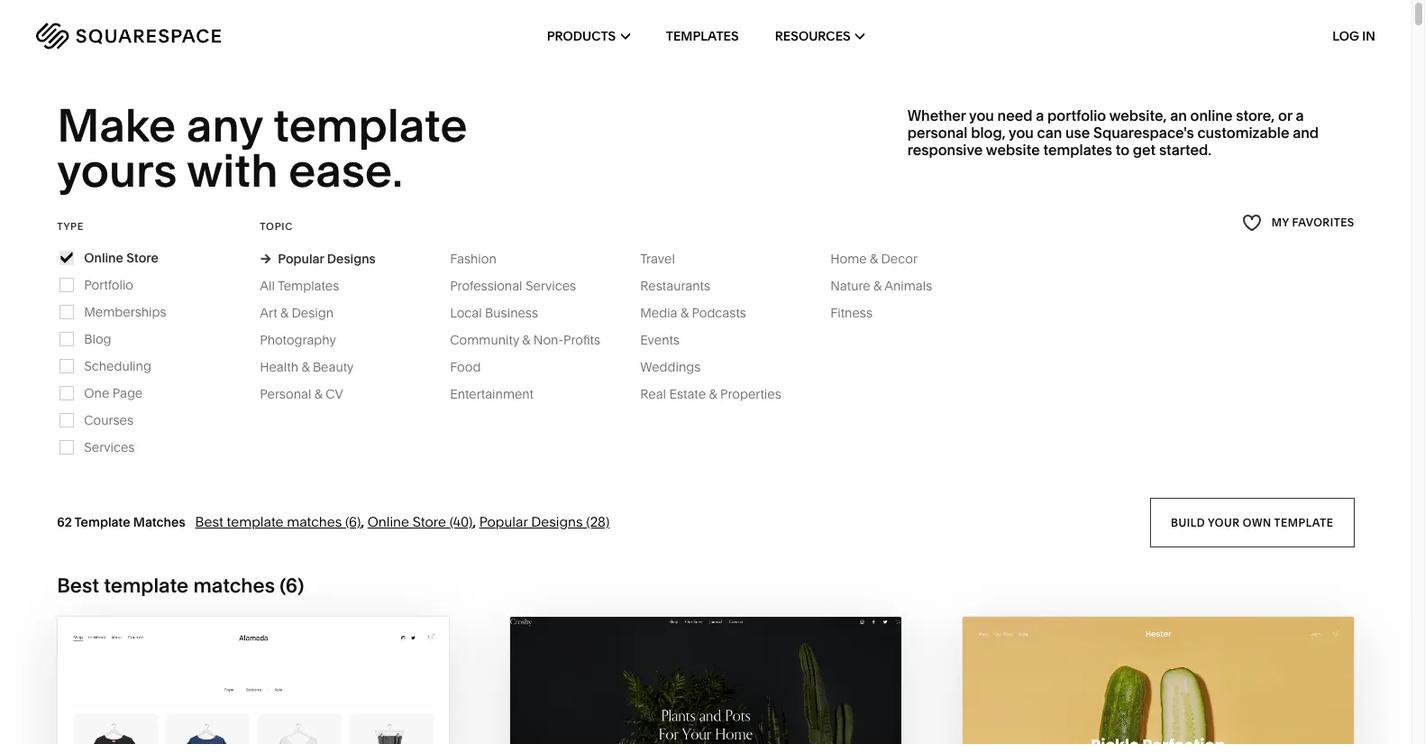 Task type: locate. For each thing, give the bounding box(es) containing it.
use
[[1066, 124, 1091, 142]]

log             in
[[1333, 28, 1376, 44]]

portfolio
[[1048, 106, 1107, 124]]

with
[[187, 143, 278, 199]]

popular designs
[[278, 251, 376, 267]]

blog,
[[971, 124, 1006, 142]]

portfolio
[[84, 277, 133, 293]]

& left cv
[[315, 386, 323, 402]]

(40)
[[450, 513, 473, 530]]

personal
[[908, 124, 968, 142]]

& for non-
[[522, 332, 531, 348]]

any
[[187, 97, 263, 153]]

online up portfolio
[[84, 250, 123, 266]]

fitness
[[831, 305, 873, 321]]

you left need
[[969, 106, 995, 124]]

0 horizontal spatial a
[[1036, 106, 1045, 124]]

entertainment link
[[450, 386, 552, 402]]

template
[[273, 97, 468, 153], [227, 513, 284, 530], [1275, 515, 1335, 529], [104, 573, 189, 598]]

type
[[57, 220, 84, 232]]

6
[[286, 573, 298, 598]]

2 a from the left
[[1296, 106, 1304, 124]]

best for best template matches (6) , online store (40) , popular designs (28)
[[195, 513, 224, 530]]

resources button
[[775, 0, 865, 72]]

best template matches ( 6 )
[[57, 573, 304, 598]]

template inside button
[[1275, 515, 1335, 529]]

& left 'non-'
[[522, 332, 531, 348]]

responsive
[[908, 141, 983, 159]]

62 template matches
[[57, 514, 185, 530]]

0 horizontal spatial best
[[57, 573, 99, 598]]

art
[[260, 305, 277, 321]]

0 vertical spatial templates
[[666, 28, 739, 44]]

my favorites link
[[1242, 211, 1355, 235]]

0 horizontal spatial ,
[[361, 513, 365, 530]]

and
[[1293, 124, 1319, 142]]

whether
[[908, 106, 966, 124]]

animals
[[885, 278, 933, 294]]

services up business
[[526, 278, 576, 294]]

1 horizontal spatial designs
[[531, 513, 583, 530]]

alameda image
[[58, 617, 449, 744]]

weddings link
[[641, 359, 719, 375]]

best
[[195, 513, 224, 530], [57, 573, 99, 598]]

can
[[1038, 124, 1063, 142]]

0 vertical spatial best
[[195, 513, 224, 530]]

you
[[969, 106, 995, 124], [1009, 124, 1034, 142]]

health & beauty
[[260, 359, 354, 375]]

)
[[298, 573, 304, 598]]

design
[[292, 305, 334, 321]]

services down courses
[[84, 439, 135, 455]]

local business
[[450, 305, 538, 321]]

website,
[[1110, 106, 1167, 124]]

,
[[361, 513, 365, 530], [473, 513, 476, 530]]

None checkbox
[[61, 251, 73, 264]]

online right "(6)"
[[368, 513, 409, 530]]

, left popular designs (28) 'link'
[[473, 513, 476, 530]]

matches for (6)
[[287, 513, 342, 530]]

store left (40)
[[413, 513, 446, 530]]

popular designs link
[[260, 251, 376, 267]]

& right media
[[681, 305, 689, 321]]

in
[[1363, 28, 1376, 44]]

matches left "(6)"
[[287, 513, 342, 530]]

& for podcasts
[[681, 305, 689, 321]]

1 horizontal spatial store
[[413, 513, 446, 530]]

1 vertical spatial online
[[368, 513, 409, 530]]

1 vertical spatial store
[[413, 513, 446, 530]]

home
[[831, 251, 867, 267]]

templates link
[[666, 0, 739, 72]]

art & design
[[260, 305, 334, 321]]

a right need
[[1036, 106, 1045, 124]]

products button
[[547, 0, 630, 72]]

& for animals
[[874, 278, 882, 294]]

personal & cv link
[[260, 386, 361, 402]]

0 horizontal spatial designs
[[327, 251, 376, 267]]

designs
[[327, 251, 376, 267], [531, 513, 583, 530]]

, left 'online store (40)' "link"
[[361, 513, 365, 530]]

build your own template button
[[1151, 498, 1355, 547]]

log             in link
[[1333, 28, 1376, 44]]

travel link
[[641, 251, 693, 267]]

food link
[[450, 359, 499, 375]]

cv
[[326, 386, 343, 402]]

1 horizontal spatial popular
[[479, 513, 528, 530]]

popular right (40)
[[479, 513, 528, 530]]

or
[[1279, 106, 1293, 124]]

1 vertical spatial best
[[57, 573, 99, 598]]

& right the art
[[280, 305, 289, 321]]

1 horizontal spatial matches
[[287, 513, 342, 530]]

media
[[641, 305, 678, 321]]

0 horizontal spatial popular
[[278, 251, 324, 267]]

real
[[641, 386, 666, 402]]

& for design
[[280, 305, 289, 321]]

1 vertical spatial matches
[[193, 573, 275, 598]]

all templates
[[260, 278, 339, 294]]

1 horizontal spatial ,
[[473, 513, 476, 530]]

food
[[450, 359, 481, 375]]

squarespace logo link
[[36, 23, 304, 50]]

& right nature
[[874, 278, 882, 294]]

a right or
[[1296, 106, 1304, 124]]

designs up all templates link
[[327, 251, 376, 267]]

topic
[[260, 220, 293, 232]]

professional services
[[450, 278, 576, 294]]

designs left (28) in the left of the page
[[531, 513, 583, 530]]

1 vertical spatial templates
[[278, 278, 339, 294]]

1 horizontal spatial best
[[195, 513, 224, 530]]

personal & cv
[[260, 386, 343, 402]]

memberships
[[84, 304, 166, 320]]

best right matches
[[195, 513, 224, 530]]

estate
[[670, 386, 706, 402]]

0 vertical spatial online
[[84, 250, 123, 266]]

my favorites
[[1272, 216, 1355, 229]]

1 horizontal spatial templates
[[666, 28, 739, 44]]

0 vertical spatial matches
[[287, 513, 342, 530]]

store up portfolio
[[126, 250, 159, 266]]

& right health
[[302, 359, 310, 375]]

matches left (
[[193, 573, 275, 598]]

crosby image
[[510, 617, 902, 744]]

media & podcasts link
[[641, 305, 765, 321]]

matches
[[287, 513, 342, 530], [193, 573, 275, 598]]

1 horizontal spatial a
[[1296, 106, 1304, 124]]

best for best template matches ( 6 )
[[57, 573, 99, 598]]

1 vertical spatial services
[[84, 439, 135, 455]]

0 horizontal spatial matches
[[193, 573, 275, 598]]

you left can in the top of the page
[[1009, 124, 1034, 142]]

0 vertical spatial store
[[126, 250, 159, 266]]

1 horizontal spatial services
[[526, 278, 576, 294]]

best down 62
[[57, 573, 99, 598]]

& right home
[[870, 251, 878, 267]]

get
[[1133, 141, 1156, 159]]

a
[[1036, 106, 1045, 124], [1296, 106, 1304, 124]]

popular up all templates
[[278, 251, 324, 267]]



Task type: vqa. For each thing, say whether or not it's contained in the screenshot.
Friday,
no



Task type: describe. For each thing, give the bounding box(es) containing it.
whether you need a portfolio website, an online store, or a personal blog, you can use squarespace's customizable and responsive website templates to get started.
[[908, 106, 1319, 159]]

0 vertical spatial services
[[526, 278, 576, 294]]

one
[[84, 385, 109, 401]]

personal
[[260, 386, 311, 402]]

(
[[280, 573, 286, 598]]

hester image
[[963, 617, 1354, 744]]

professional services link
[[450, 278, 594, 294]]

blog
[[84, 331, 111, 347]]

beauty
[[313, 359, 354, 375]]

online store (40) link
[[368, 513, 473, 530]]

& for cv
[[315, 386, 323, 402]]

yours
[[57, 143, 177, 199]]

courses
[[84, 412, 134, 428]]

community
[[450, 332, 519, 348]]

nature & animals link
[[831, 278, 951, 294]]

podcasts
[[692, 305, 747, 321]]

photography link
[[260, 332, 354, 348]]

health & beauty link
[[260, 359, 372, 375]]

2 , from the left
[[473, 513, 476, 530]]

decor
[[882, 251, 918, 267]]

alameda element
[[58, 617, 449, 744]]

& for beauty
[[302, 359, 310, 375]]

local business link
[[450, 305, 557, 321]]

real estate & properties
[[641, 386, 782, 402]]

squarespace logo image
[[36, 23, 221, 50]]

1 vertical spatial designs
[[531, 513, 583, 530]]

website
[[986, 141, 1040, 159]]

need
[[998, 106, 1033, 124]]

community & non-profits link
[[450, 332, 619, 348]]

favorites
[[1293, 216, 1355, 229]]

1 horizontal spatial online
[[368, 513, 409, 530]]

log
[[1333, 28, 1360, 44]]

0 horizontal spatial store
[[126, 250, 159, 266]]

real estate & properties link
[[641, 386, 800, 402]]

an
[[1171, 106, 1188, 124]]

62
[[57, 514, 72, 530]]

templates
[[1044, 141, 1113, 159]]

0 horizontal spatial you
[[969, 106, 995, 124]]

my
[[1272, 216, 1290, 229]]

& right estate
[[709, 386, 717, 402]]

one page
[[84, 385, 143, 401]]

crosby element
[[510, 617, 902, 744]]

media & podcasts
[[641, 305, 747, 321]]

profits
[[564, 332, 601, 348]]

community & non-profits
[[450, 332, 601, 348]]

restaurants
[[641, 278, 711, 294]]

store,
[[1237, 106, 1275, 124]]

all
[[260, 278, 275, 294]]

matches
[[133, 514, 185, 530]]

events link
[[641, 332, 698, 348]]

events
[[641, 332, 680, 348]]

business
[[485, 305, 538, 321]]

1 a from the left
[[1036, 106, 1045, 124]]

(6)
[[345, 513, 361, 530]]

fitness link
[[831, 305, 891, 321]]

nature & animals
[[831, 278, 933, 294]]

local
[[450, 305, 482, 321]]

0 vertical spatial designs
[[327, 251, 376, 267]]

hester element
[[963, 617, 1354, 744]]

fashion
[[450, 251, 497, 267]]

home & decor
[[831, 251, 918, 267]]

squarespace's
[[1094, 124, 1195, 142]]

0 horizontal spatial services
[[84, 439, 135, 455]]

all templates link
[[260, 278, 357, 294]]

restaurants link
[[641, 278, 729, 294]]

properties
[[721, 386, 782, 402]]

1 vertical spatial popular
[[479, 513, 528, 530]]

0 vertical spatial popular
[[278, 251, 324, 267]]

build
[[1172, 515, 1206, 529]]

0 horizontal spatial templates
[[278, 278, 339, 294]]

make any template yours with ease.
[[57, 97, 478, 199]]

online
[[1191, 106, 1233, 124]]

1 horizontal spatial you
[[1009, 124, 1034, 142]]

your
[[1209, 515, 1241, 529]]

best template matches (6) , online store (40) , popular designs (28)
[[195, 513, 610, 530]]

matches for (
[[193, 573, 275, 598]]

customizable
[[1198, 124, 1290, 142]]

build your own template
[[1172, 515, 1335, 529]]

(28)
[[586, 513, 610, 530]]

1 , from the left
[[361, 513, 365, 530]]

own
[[1244, 515, 1272, 529]]

popular designs (28) link
[[479, 513, 610, 530]]

template inside make any template yours with ease.
[[273, 97, 468, 153]]

professional
[[450, 278, 523, 294]]

resources
[[775, 28, 851, 44]]

fashion link
[[450, 251, 515, 267]]

art & design link
[[260, 305, 352, 321]]

travel
[[641, 251, 675, 267]]

make
[[57, 97, 176, 153]]

nature
[[831, 278, 871, 294]]

0 horizontal spatial online
[[84, 250, 123, 266]]

non-
[[534, 332, 564, 348]]

page
[[112, 385, 143, 401]]

started.
[[1160, 141, 1212, 159]]

& for decor
[[870, 251, 878, 267]]

entertainment
[[450, 386, 534, 402]]

template
[[75, 514, 130, 530]]



